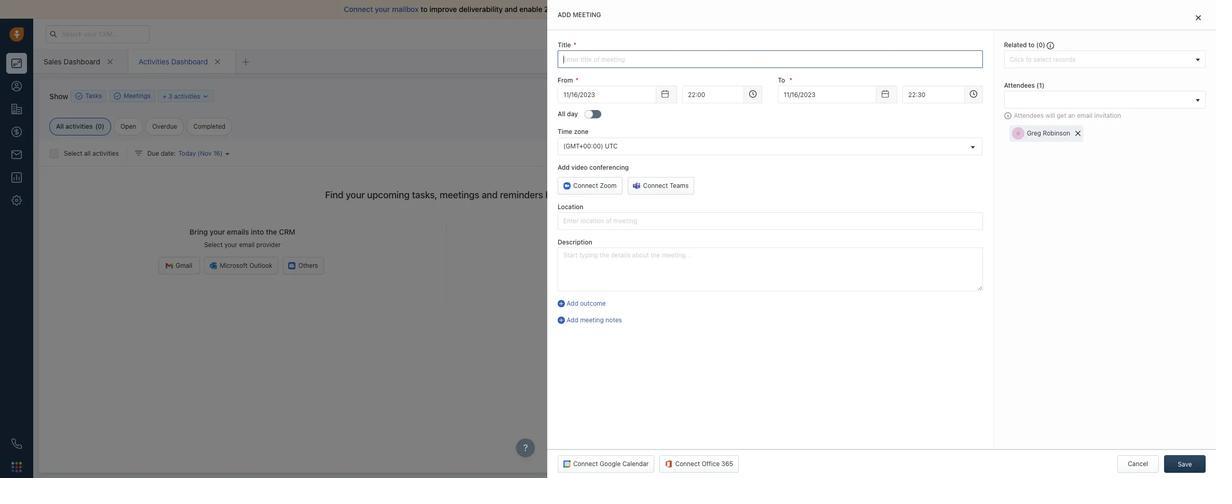 Task type: locate. For each thing, give the bounding box(es) containing it.
0 vertical spatial conferencing
[[912, 132, 952, 140]]

0 horizontal spatial +
[[163, 92, 167, 100]]

zoom button
[[867, 145, 909, 157]]

0 horizontal spatial conferencing
[[590, 163, 629, 171]]

explore
[[1020, 30, 1043, 37]]

0 vertical spatial office
[[675, 285, 693, 293]]

1 horizontal spatial into
[[664, 228, 677, 236]]

2 crm from the left
[[692, 228, 708, 236]]

add left outcome
[[567, 300, 579, 307]]

Click to select records search field
[[1007, 54, 1193, 65]]

1 vertical spatial attendees
[[1014, 112, 1044, 120]]

bring up 'gmail'
[[190, 228, 208, 236]]

related to ( 0 )
[[1004, 41, 1047, 49]]

configure widgets button
[[999, 79, 1074, 91]]

google calendar up notes
[[601, 285, 650, 293]]

0 vertical spatial attendees
[[1004, 82, 1035, 89]]

zoom inside 'button'
[[885, 147, 901, 154]]

provider
[[256, 241, 281, 249]]

1 vertical spatial office
[[702, 460, 720, 468]]

bring inside bring your meetings into the crm connect video conferencing + calendar
[[593, 228, 611, 236]]

notes
[[606, 316, 622, 324]]

dashboard for activities dashboard
[[171, 57, 208, 66]]

dialog
[[547, 0, 1216, 478]]

day
[[567, 110, 578, 118]]

0 vertical spatial meetings
[[440, 190, 480, 200]]

the inside bring your meetings into the crm connect video conferencing + calendar
[[678, 228, 690, 236]]

title
[[558, 41, 571, 49]]

select all activities
[[64, 150, 119, 157]]

add task button
[[669, 87, 718, 105]]

the up provider
[[266, 228, 277, 236]]

0 horizontal spatial add meeting
[[558, 11, 601, 19]]

365
[[695, 285, 707, 293], [722, 460, 733, 468]]

1 horizontal spatial bring
[[593, 228, 611, 236]]

conferencing for connect
[[912, 132, 952, 140]]

add video conferencing
[[558, 163, 629, 171]]

0 horizontal spatial to
[[421, 5, 428, 14]]

0 horizontal spatial google calendar
[[601, 285, 650, 293]]

freshworks switcher image
[[11, 462, 22, 473]]

1 vertical spatial conferencing
[[590, 163, 629, 171]]

date:
[[161, 150, 176, 157]]

1 vertical spatial google calendar button
[[585, 280, 656, 298]]

into down connect teams
[[664, 228, 677, 236]]

2 horizontal spatial email
[[1077, 112, 1093, 120]]

+ up microsoft teams
[[954, 132, 958, 140]]

here.
[[546, 190, 567, 200]]

0 vertical spatial 365
[[695, 285, 707, 293]]

1 vertical spatial select
[[204, 241, 223, 249]]

2 vertical spatial +
[[677, 241, 681, 249]]

1 the from the left
[[266, 228, 277, 236]]

add left task
[[687, 92, 699, 100]]

attendees for attendees will get an email invitation
[[1014, 112, 1044, 120]]

1 horizontal spatial add meeting
[[756, 92, 794, 100]]

1 horizontal spatial conferencing
[[637, 241, 675, 249]]

google calendar button up outcome
[[585, 280, 656, 298]]

1 dashboard from the left
[[64, 57, 100, 66]]

2 horizontal spatial conferencing
[[912, 132, 952, 140]]

calendar up microsoft teams
[[959, 132, 985, 140]]

1 horizontal spatial to
[[1029, 41, 1035, 49]]

all activities ( 0 )
[[56, 123, 104, 130]]

1 vertical spatial meetings
[[630, 228, 662, 236]]

crm
[[279, 228, 295, 236], [692, 228, 708, 236]]

your for meetings
[[613, 228, 628, 236]]

2 horizontal spatial +
[[954, 132, 958, 140]]

calendar inside 'tab panel'
[[623, 460, 649, 468]]

connect inside connect google calendar button
[[573, 460, 598, 468]]

activities right 3
[[174, 92, 200, 100]]

1 vertical spatial +
[[954, 132, 958, 140]]

connect teams
[[643, 182, 689, 189]]

google calendar button down greg
[[984, 145, 1054, 157]]

connect zoom
[[573, 182, 617, 189]]

0 for all activities ( 0 )
[[98, 123, 102, 130]]

meeting inside button
[[770, 92, 794, 100]]

+ inside bring your meetings into the crm connect video conferencing + calendar
[[677, 241, 681, 249]]

select left all
[[64, 150, 82, 157]]

to down explore
[[1029, 41, 1035, 49]]

+
[[163, 92, 167, 100], [954, 132, 958, 140], [677, 241, 681, 249]]

0 vertical spatial all
[[558, 110, 565, 118]]

) left open
[[102, 123, 104, 130]]

add meeting inside 'tab panel'
[[558, 11, 601, 19]]

teams for microsoft teams
[[957, 147, 976, 154]]

connect your mailbox link
[[344, 5, 421, 14]]

others
[[298, 262, 318, 270]]

save
[[1178, 461, 1192, 469]]

and
[[505, 5, 518, 14], [482, 190, 498, 200]]

crm for bring your emails into the crm
[[279, 228, 295, 236]]

0 horizontal spatial email
[[239, 241, 255, 249]]

attendees left 1
[[1004, 82, 1035, 89]]

None text field
[[682, 86, 744, 104], [903, 86, 965, 104], [682, 86, 744, 104], [903, 86, 965, 104]]

1 vertical spatial meeting
[[770, 92, 794, 100]]

Location text field
[[558, 212, 983, 230]]

0 horizontal spatial video
[[571, 163, 588, 171]]

email image
[[1114, 30, 1121, 38]]

video for connect
[[894, 132, 911, 140]]

1 vertical spatial 0
[[98, 123, 102, 130]]

0 horizontal spatial select
[[64, 150, 82, 157]]

add meeting right 2-
[[558, 11, 601, 19]]

dashboard up + 3 activities "button"
[[171, 57, 208, 66]]

attendees up greg
[[1014, 112, 1044, 120]]

email right an
[[1077, 112, 1093, 120]]

0 vertical spatial to
[[421, 5, 428, 14]]

+ up office 365 button
[[677, 241, 681, 249]]

1 horizontal spatial dashboard
[[171, 57, 208, 66]]

1 vertical spatial all
[[56, 123, 64, 130]]

1 horizontal spatial select
[[204, 241, 223, 249]]

add meeting down to on the right of page
[[756, 92, 794, 100]]

office 365
[[675, 285, 707, 293]]

video
[[894, 132, 911, 140], [571, 163, 588, 171], [619, 241, 635, 249]]

1 horizontal spatial zoom
[[885, 147, 901, 154]]

teams inside connect teams button
[[670, 182, 689, 189]]

dashboard right sales
[[64, 57, 100, 66]]

upcoming
[[367, 190, 410, 200]]

connect office 365
[[675, 460, 733, 468]]

calendar for the bottommost google calendar button
[[623, 285, 650, 293]]

connect for connect your mailbox to improve deliverability and enable 2-way sync of email conversations.
[[344, 5, 373, 14]]

into inside bring your meetings into the crm connect video conferencing + calendar
[[664, 228, 677, 236]]

1 vertical spatial video
[[571, 163, 588, 171]]

0 horizontal spatial dashboard
[[64, 57, 100, 66]]

dashboard
[[64, 57, 100, 66], [171, 57, 208, 66]]

activities right all
[[92, 150, 119, 157]]

teams
[[957, 147, 976, 154], [670, 182, 689, 189]]

all left day
[[558, 110, 565, 118]]

18:00
[[870, 208, 886, 216]]

0 vertical spatial zoom
[[885, 147, 901, 154]]

0 horizontal spatial 365
[[695, 285, 707, 293]]

+ 3 activities link
[[163, 91, 209, 101]]

1 crm from the left
[[279, 228, 295, 236]]

calendar
[[1022, 147, 1049, 154], [623, 285, 650, 293], [623, 460, 649, 468]]

meeting right way
[[573, 11, 601, 19]]

email down emails
[[239, 241, 255, 249]]

connect google calendar button
[[558, 456, 655, 473]]

activities inside "button"
[[174, 92, 200, 100]]

microsoft teams button
[[911, 145, 981, 157]]

bring down connect zoom
[[593, 228, 611, 236]]

add for add task button
[[687, 92, 699, 100]]

all
[[558, 110, 565, 118], [56, 123, 64, 130]]

and left "enable" in the left top of the page
[[505, 5, 518, 14]]

) left widgets
[[1042, 82, 1045, 89]]

0 horizontal spatial zoom
[[600, 182, 617, 189]]

+ inside + 3 activities link
[[163, 92, 167, 100]]

enable
[[520, 5, 543, 14]]

connect office 365 button
[[660, 456, 739, 473]]

1 vertical spatial zoom
[[600, 182, 617, 189]]

activities for all
[[92, 150, 119, 157]]

0 vertical spatial calendar
[[1022, 147, 1049, 154]]

Title text field
[[558, 50, 983, 68]]

1 bring from the left
[[190, 228, 208, 236]]

2 vertical spatial activities
[[92, 150, 119, 157]]

0 horizontal spatial crm
[[279, 228, 295, 236]]

your
[[932, 30, 945, 37]]

google calendar down greg
[[1000, 147, 1049, 154]]

0 vertical spatial email
[[594, 5, 613, 14]]

video inside 'tab panel'
[[571, 163, 588, 171]]

connect inside connect teams button
[[643, 182, 668, 189]]

+ left 3
[[163, 92, 167, 100]]

to right mailbox
[[421, 5, 428, 14]]

explore plans
[[1020, 30, 1061, 37]]

(
[[1037, 41, 1039, 49], [1037, 82, 1039, 89], [95, 123, 98, 130], [198, 150, 200, 157]]

google calendar
[[1000, 147, 1049, 154], [601, 285, 650, 293]]

trial
[[947, 30, 957, 37]]

into for emails
[[251, 228, 264, 236]]

teams inside the microsoft teams button
[[957, 147, 976, 154]]

sales
[[44, 57, 62, 66]]

add meeting
[[558, 11, 601, 19], [756, 92, 794, 100]]

1 horizontal spatial teams
[[957, 147, 976, 154]]

add down title text field
[[756, 92, 768, 100]]

add meeting notes link
[[558, 316, 983, 325]]

google
[[1000, 147, 1020, 154], [601, 285, 622, 293], [600, 460, 621, 468]]

office
[[675, 285, 693, 293], [702, 460, 720, 468]]

2 vertical spatial google
[[600, 460, 621, 468]]

1 horizontal spatial calendar
[[959, 132, 985, 140]]

1 vertical spatial calendar
[[683, 241, 708, 249]]

1 horizontal spatial microsoft
[[927, 147, 955, 154]]

0 horizontal spatial office
[[675, 285, 693, 293]]

google inside button
[[600, 460, 621, 468]]

microsoft down connect video conferencing + calendar
[[927, 147, 955, 154]]

the inside bring your emails into the crm select your email provider
[[266, 228, 277, 236]]

into inside bring your emails into the crm select your email provider
[[251, 228, 264, 236]]

due
[[147, 150, 159, 157]]

) down explore plans link
[[1043, 41, 1046, 49]]

1 horizontal spatial google calendar
[[1000, 147, 1049, 154]]

outlook
[[249, 262, 273, 270]]

0 vertical spatial calendar
[[959, 132, 985, 140]]

your for emails
[[210, 228, 225, 236]]

connect inside connect zoom "button"
[[573, 182, 598, 189]]

into
[[251, 228, 264, 236], [664, 228, 677, 236]]

1 vertical spatial microsoft
[[220, 262, 248, 270]]

activities
[[174, 92, 200, 100], [65, 123, 93, 130], [92, 150, 119, 157]]

0 vertical spatial +
[[163, 92, 167, 100]]

zone
[[574, 128, 589, 136]]

greg robinson
[[1027, 130, 1071, 137]]

meetings right tasks, at left
[[440, 190, 480, 200]]

description
[[558, 238, 592, 246]]

microsoft left outlook
[[220, 262, 248, 270]]

connect your mailbox to improve deliverability and enable 2-way sync of email conversations.
[[344, 5, 665, 14]]

1 vertical spatial google calendar
[[601, 285, 650, 293]]

2 into from the left
[[664, 228, 677, 236]]

the down connect teams
[[678, 228, 690, 236]]

into up provider
[[251, 228, 264, 236]]

16
[[213, 150, 220, 157]]

0 horizontal spatial all
[[56, 123, 64, 130]]

zoom down "add video conferencing"
[[600, 182, 617, 189]]

all down show
[[56, 123, 64, 130]]

meetings inside bring your meetings into the crm connect video conferencing + calendar
[[630, 228, 662, 236]]

improve
[[430, 5, 457, 14]]

add meeting button
[[738, 87, 799, 105]]

email right of
[[594, 5, 613, 14]]

1 vertical spatial email
[[1077, 112, 1093, 120]]

meeting for add meeting notes link
[[580, 316, 604, 324]]

1 horizontal spatial meetings
[[630, 228, 662, 236]]

0 vertical spatial microsoft
[[927, 147, 955, 154]]

add down add outcome
[[567, 316, 579, 324]]

1 horizontal spatial video
[[619, 241, 635, 249]]

1 into from the left
[[251, 228, 264, 236]]

0 up select all activities at the left of the page
[[98, 123, 102, 130]]

the for emails
[[266, 228, 277, 236]]

of
[[586, 5, 593, 14]]

1 horizontal spatial +
[[677, 241, 681, 249]]

video up connect zoom "button"
[[571, 163, 588, 171]]

2 the from the left
[[678, 228, 690, 236]]

2 vertical spatial calendar
[[623, 460, 649, 468]]

0 vertical spatial add meeting
[[558, 11, 601, 19]]

open
[[120, 123, 136, 130]]

0 for related to ( 0 )
[[1039, 41, 1043, 49]]

connect inside connect office 365 button
[[675, 460, 700, 468]]

0 horizontal spatial into
[[251, 228, 264, 236]]

bring inside bring your emails into the crm select your email provider
[[190, 228, 208, 236]]

1 vertical spatial teams
[[670, 182, 689, 189]]

0 horizontal spatial bring
[[190, 228, 208, 236]]

and left reminders
[[482, 190, 498, 200]]

0 vertical spatial video
[[894, 132, 911, 140]]

email inside bring your emails into the crm select your email provider
[[239, 241, 255, 249]]

tab panel containing add meeting
[[547, 0, 1216, 478]]

activities
[[139, 57, 169, 66]]

0 horizontal spatial teams
[[670, 182, 689, 189]]

2 vertical spatial email
[[239, 241, 255, 249]]

1 horizontal spatial and
[[505, 5, 518, 14]]

bring your emails into the crm select your email provider
[[190, 228, 295, 249]]

0 horizontal spatial meetings
[[440, 190, 480, 200]]

) right nov on the left top of page
[[220, 150, 223, 157]]

1 horizontal spatial all
[[558, 110, 565, 118]]

reminders
[[500, 190, 543, 200]]

0 vertical spatial teams
[[957, 147, 976, 154]]

0 horizontal spatial the
[[266, 228, 277, 236]]

0 vertical spatial activities
[[174, 92, 200, 100]]

configure
[[1015, 81, 1043, 89]]

0 horizontal spatial google calendar button
[[585, 280, 656, 298]]

3
[[168, 92, 172, 100]]

1 horizontal spatial 0
[[1039, 41, 1043, 49]]

connect
[[344, 5, 373, 14], [867, 132, 893, 140], [573, 182, 598, 189], [643, 182, 668, 189], [592, 241, 617, 249], [573, 460, 598, 468], [675, 460, 700, 468]]

zoom down connect video conferencing + calendar
[[885, 147, 901, 154]]

google calendar for the bottommost google calendar button
[[601, 285, 650, 293]]

0 horizontal spatial calendar
[[683, 241, 708, 249]]

video up the zoom 'button'
[[894, 132, 911, 140]]

conferencing
[[912, 132, 952, 140], [590, 163, 629, 171], [637, 241, 675, 249]]

attendees
[[1004, 82, 1035, 89], [1014, 112, 1044, 120]]

activities up all
[[65, 123, 93, 130]]

into for meetings
[[664, 228, 677, 236]]

microsoft for microsoft outlook
[[220, 262, 248, 270]]

1 vertical spatial add meeting
[[756, 92, 794, 100]]

0 down explore plans link
[[1039, 41, 1043, 49]]

1 vertical spatial activities
[[65, 123, 93, 130]]

microsoft outlook button
[[204, 257, 278, 275]]

2 dashboard from the left
[[171, 57, 208, 66]]

1 vertical spatial calendar
[[623, 285, 650, 293]]

video right description
[[619, 241, 635, 249]]

0
[[1039, 41, 1043, 49], [98, 123, 102, 130]]

tab panel
[[547, 0, 1216, 478]]

save button
[[1165, 456, 1206, 473]]

meeting down to on the right of page
[[770, 92, 794, 100]]

0 horizontal spatial microsoft
[[220, 262, 248, 270]]

1 horizontal spatial google calendar button
[[984, 145, 1054, 157]]

1 horizontal spatial 365
[[722, 460, 733, 468]]

your inside bring your meetings into the crm connect video conferencing + calendar
[[613, 228, 628, 236]]

2 bring from the left
[[593, 228, 611, 236]]

2 vertical spatial meeting
[[580, 316, 604, 324]]

calendar
[[959, 132, 985, 140], [683, 241, 708, 249]]

add right 2-
[[558, 11, 571, 19]]

1 horizontal spatial crm
[[692, 228, 708, 236]]

mailbox
[[392, 5, 419, 14]]

all day
[[558, 110, 578, 118]]

crm inside bring your meetings into the crm connect video conferencing + calendar
[[692, 228, 708, 236]]

calendar up the office 365
[[683, 241, 708, 249]]

1 horizontal spatial the
[[678, 228, 690, 236]]

meetings down connect teams button
[[630, 228, 662, 236]]

1 horizontal spatial office
[[702, 460, 720, 468]]

0 horizontal spatial and
[[482, 190, 498, 200]]

connect for connect zoom
[[573, 182, 598, 189]]

0 inside 'tab panel'
[[1039, 41, 1043, 49]]

2 horizontal spatial video
[[894, 132, 911, 140]]

0 vertical spatial select
[[64, 150, 82, 157]]

conferencing inside 'tab panel'
[[590, 163, 629, 171]]

crm inside bring your emails into the crm select your email provider
[[279, 228, 295, 236]]

Search your CRM... text field
[[46, 25, 150, 43]]

meeting down outcome
[[580, 316, 604, 324]]

you don't have any links.
[[1000, 443, 1073, 451]]

attendees ( 1 )
[[1004, 82, 1045, 89]]

select up microsoft outlook button
[[204, 241, 223, 249]]



Task type: describe. For each thing, give the bounding box(es) containing it.
zoom inside "button"
[[600, 182, 617, 189]]

connect for connect teams
[[643, 182, 668, 189]]

plans
[[1044, 30, 1061, 37]]

connect for connect office 365
[[675, 460, 700, 468]]

bring your meetings into the crm connect video conferencing + calendar
[[592, 228, 708, 249]]

add for add meeting button
[[756, 92, 768, 100]]

0 vertical spatial google calendar button
[[984, 145, 1054, 157]]

tasks,
[[412, 190, 438, 200]]

365 inside button
[[695, 285, 707, 293]]

dashboard for sales dashboard
[[64, 57, 100, 66]]

(gmt+00:00)
[[564, 142, 603, 150]]

attendees for attendees ( 1 )
[[1004, 82, 1035, 89]]

any
[[1045, 443, 1056, 451]]

connect for connect google calendar
[[573, 460, 598, 468]]

explore plans link
[[1015, 28, 1066, 40]]

phone image
[[11, 439, 22, 449]]

gmail button
[[158, 257, 200, 275]]

all for all day
[[558, 110, 565, 118]]

1 vertical spatial and
[[482, 190, 498, 200]]

today ( nov 16 )
[[178, 150, 223, 157]]

0 vertical spatial google
[[1000, 147, 1020, 154]]

sales dashboard
[[44, 57, 100, 66]]

days
[[988, 30, 1001, 37]]

activities dashboard
[[139, 57, 208, 66]]

location
[[558, 203, 584, 211]]

connect teams button
[[628, 177, 695, 195]]

gmail
[[176, 262, 192, 270]]

video inside bring your meetings into the crm connect video conferencing + calendar
[[619, 241, 635, 249]]

phone element
[[6, 434, 27, 454]]

+ 3 activities
[[163, 92, 200, 100]]

widgets
[[1045, 81, 1068, 89]]

+ 3 activities button
[[158, 90, 214, 102]]

365 inside button
[[722, 460, 733, 468]]

) for today ( nov 16 )
[[220, 150, 223, 157]]

robinson
[[1043, 130, 1071, 137]]

meeting for add meeting button
[[770, 92, 794, 100]]

get
[[1057, 112, 1067, 120]]

meetings
[[124, 92, 151, 100]]

tasks
[[85, 92, 102, 100]]

add meeting notes
[[567, 316, 622, 324]]

time zone
[[558, 128, 589, 136]]

connect zoom button
[[558, 177, 622, 195]]

greg
[[1027, 130, 1042, 137]]

cancel
[[1128, 460, 1148, 468]]

-- text field
[[778, 86, 877, 104]]

your for upcoming
[[346, 190, 365, 200]]

microsoft outlook
[[220, 262, 273, 270]]

office inside button
[[675, 285, 693, 293]]

teams for connect teams
[[670, 182, 689, 189]]

completed
[[193, 123, 226, 130]]

show
[[49, 92, 68, 101]]

video for add
[[571, 163, 588, 171]]

activities for 3
[[174, 92, 200, 100]]

emails
[[227, 228, 249, 236]]

today
[[178, 150, 196, 157]]

sync
[[568, 5, 584, 14]]

find your upcoming tasks, meetings and reminders here.
[[325, 190, 567, 200]]

your for mailbox
[[375, 5, 390, 14]]

-- text field
[[558, 86, 657, 104]]

add meeting inside button
[[756, 92, 794, 100]]

calendar inside bring your meetings into the crm connect video conferencing + calendar
[[683, 241, 708, 249]]

connect video conferencing + calendar
[[867, 132, 985, 140]]

related
[[1004, 41, 1027, 49]]

close image
[[1196, 15, 1201, 21]]

add task
[[687, 92, 713, 100]]

to inside 'tab panel'
[[1029, 41, 1035, 49]]

invitation
[[1095, 112, 1121, 120]]

configure widgets
[[1015, 81, 1068, 89]]

an
[[1069, 112, 1076, 120]]

find
[[325, 190, 344, 200]]

Start typing the details about the meeting... text field
[[558, 248, 983, 291]]

conferencing inside bring your meetings into the crm connect video conferencing + calendar
[[637, 241, 675, 249]]

others button
[[283, 257, 324, 275]]

2-
[[544, 5, 552, 14]]

you
[[1000, 443, 1011, 451]]

due date:
[[147, 150, 176, 157]]

(gmt+00:00) utc link
[[558, 138, 982, 155]]

) for related to ( 0 )
[[1043, 41, 1046, 49]]

all for all activities ( 0 )
[[56, 123, 64, 130]]

1 horizontal spatial email
[[594, 5, 613, 14]]

microsoft teams
[[927, 147, 976, 154]]

connect google calendar
[[573, 460, 649, 468]]

outcome
[[580, 300, 606, 307]]

in
[[974, 30, 978, 37]]

bring for bring your emails into the crm
[[190, 228, 208, 236]]

your trial ends in 21 days
[[932, 30, 1001, 37]]

email inside 'tab panel'
[[1077, 112, 1093, 120]]

calendar for top google calendar button
[[1022, 147, 1049, 154]]

add up here.
[[558, 163, 570, 171]]

down image
[[202, 93, 209, 100]]

conferencing for add
[[590, 163, 629, 171]]

time
[[558, 128, 573, 136]]

office inside button
[[702, 460, 720, 468]]

deliverability
[[459, 5, 503, 14]]

dialog containing add meeting
[[547, 0, 1216, 478]]

task
[[700, 92, 713, 100]]

add for add outcome link in the bottom of the page
[[567, 300, 579, 307]]

office 365 button
[[660, 280, 713, 298]]

0 vertical spatial meeting
[[573, 11, 601, 19]]

to
[[778, 76, 785, 84]]

all
[[84, 150, 91, 157]]

) for all activities ( 0 )
[[102, 123, 104, 130]]

links.
[[1057, 443, 1073, 451]]

0 vertical spatial and
[[505, 5, 518, 14]]

cancel button
[[1118, 456, 1159, 473]]

google calendar for top google calendar button
[[1000, 147, 1049, 154]]

1 vertical spatial google
[[601, 285, 622, 293]]

crm for bring your meetings into the crm
[[692, 228, 708, 236]]

add outcome link
[[558, 299, 983, 308]]

microsoft for microsoft teams
[[927, 147, 955, 154]]

from
[[558, 76, 573, 84]]

more
[[810, 92, 825, 100]]

way
[[552, 5, 566, 14]]

(gmt+00:00) utc
[[564, 142, 618, 150]]

add for add meeting notes link
[[567, 316, 579, 324]]

connect for connect video conferencing + calendar
[[867, 132, 893, 140]]

connect inside bring your meetings into the crm connect video conferencing + calendar
[[592, 241, 617, 249]]

bring for bring your meetings into the crm
[[593, 228, 611, 236]]

select inside bring your emails into the crm select your email provider
[[204, 241, 223, 249]]

attendees will get an email invitation
[[1014, 112, 1121, 120]]

the for meetings
[[678, 228, 690, 236]]



Task type: vqa. For each thing, say whether or not it's contained in the screenshot.
trimming
no



